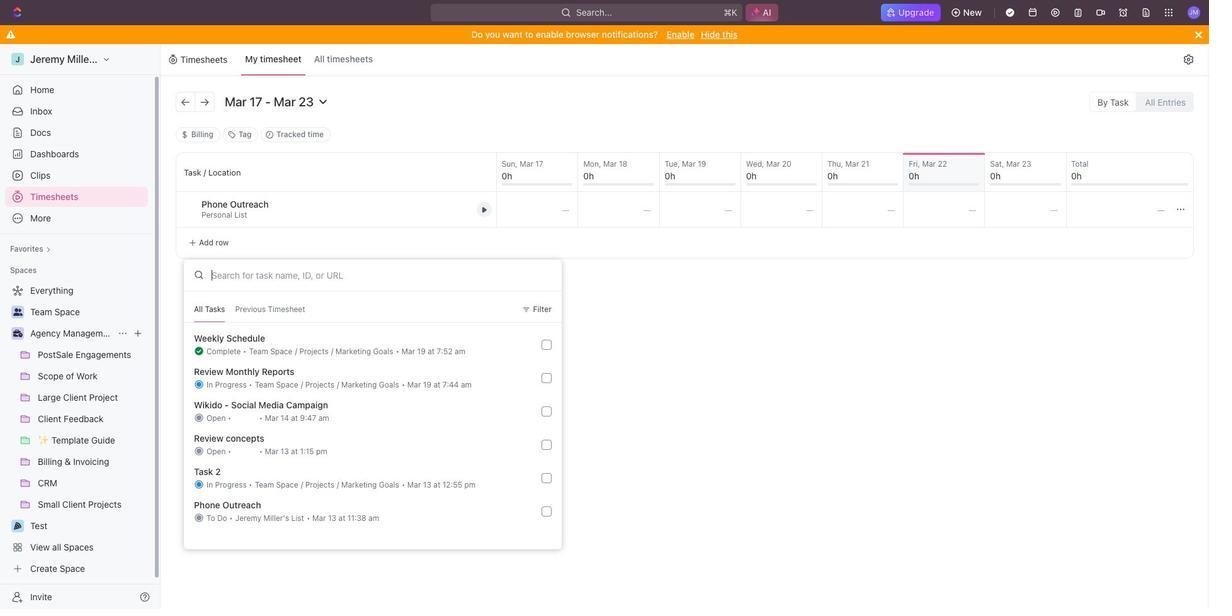 Task type: vqa. For each thing, say whether or not it's contained in the screenshot.
6th — text box from the left
yes



Task type: describe. For each thing, give the bounding box(es) containing it.
Search for task name, ID, or URL text field
[[184, 260, 562, 292]]

2 — text field from the left
[[742, 192, 822, 227]]

3 — text field from the left
[[823, 192, 904, 227]]

3 — text field from the left
[[986, 192, 1067, 227]]

sidebar navigation
[[0, 44, 161, 610]]

business time image
[[13, 330, 22, 338]]

4 — text field from the left
[[904, 192, 985, 227]]

5 — text field from the left
[[1067, 192, 1174, 227]]



Task type: locate. For each thing, give the bounding box(es) containing it.
None checkbox
[[542, 340, 552, 350], [542, 373, 552, 383], [542, 474, 552, 484], [542, 507, 552, 517], [542, 340, 552, 350], [542, 373, 552, 383], [542, 474, 552, 484], [542, 507, 552, 517]]

0 horizontal spatial — text field
[[497, 192, 578, 227]]

1 — text field from the left
[[497, 192, 578, 227]]

1 — text field from the left
[[579, 192, 660, 227]]

— text field
[[579, 192, 660, 227], [742, 192, 822, 227], [823, 192, 904, 227], [904, 192, 985, 227], [1067, 192, 1174, 227]]

None checkbox
[[542, 407, 552, 417], [542, 440, 552, 450], [542, 407, 552, 417], [542, 440, 552, 450]]

2 horizontal spatial — text field
[[986, 192, 1067, 227]]

1 horizontal spatial — text field
[[660, 192, 741, 227]]

— text field
[[497, 192, 578, 227], [660, 192, 741, 227], [986, 192, 1067, 227]]

2 — text field from the left
[[660, 192, 741, 227]]



